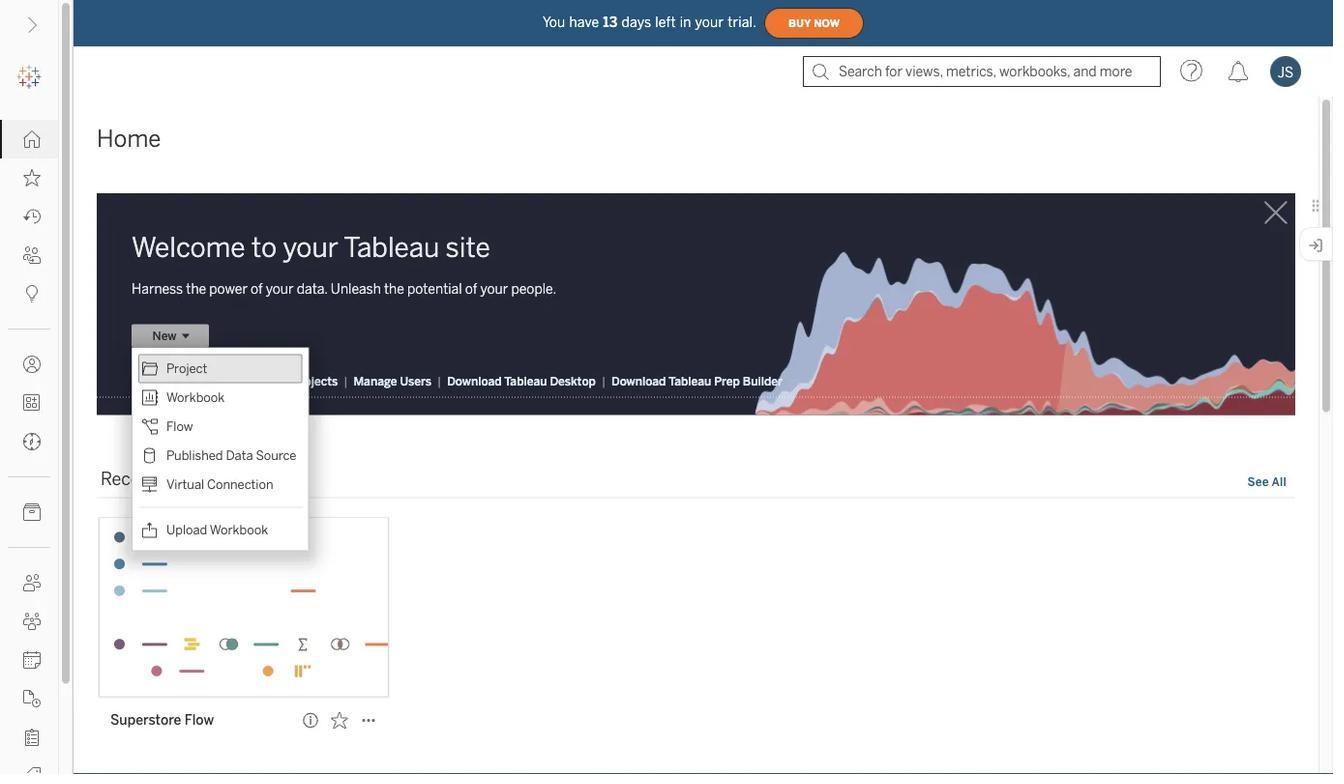 Task type: describe. For each thing, give the bounding box(es) containing it.
manage projects link
[[245, 373, 339, 389]]

your right the in
[[695, 14, 724, 30]]

left
[[655, 14, 676, 30]]

users
[[400, 374, 432, 388]]

data.
[[297, 281, 328, 297]]

3 | from the left
[[437, 374, 441, 388]]

data
[[226, 448, 253, 464]]

harness the power of your data. unleash the potential of your people.
[[132, 281, 557, 297]]

buy
[[789, 17, 811, 29]]

1 vertical spatial workbook
[[166, 390, 225, 406]]

your left data.
[[266, 281, 294, 297]]

workbook for upload workbook | manage projects | manage users | download tableau desktop | download tableau prep builder
[[174, 374, 230, 388]]

superstore
[[110, 713, 181, 729]]

upload for upload workbook | manage projects | manage users | download tableau desktop | download tableau prep builder
[[133, 374, 172, 388]]

new button
[[132, 325, 209, 348]]

potential
[[407, 281, 462, 297]]

your up data.
[[283, 231, 338, 264]]

home
[[97, 125, 161, 153]]

have
[[569, 14, 599, 30]]

virtual
[[166, 477, 204, 493]]

now
[[814, 17, 840, 29]]

1 the from the left
[[186, 281, 206, 297]]

0 horizontal spatial tableau
[[344, 231, 439, 264]]

manage users link
[[353, 373, 433, 389]]

desktop
[[550, 374, 596, 388]]

1 download from the left
[[447, 374, 502, 388]]

see all link
[[1247, 473, 1288, 493]]

2 horizontal spatial tableau
[[669, 374, 711, 388]]

2 of from the left
[[465, 281, 477, 297]]

virtual connection
[[166, 477, 273, 493]]

1 vertical spatial flow
[[184, 713, 214, 729]]

welcome
[[132, 231, 245, 264]]

your left the people. on the top
[[480, 281, 508, 297]]

main navigation. press the up and down arrow keys to access links. element
[[0, 120, 58, 775]]

1 horizontal spatial tableau
[[504, 374, 547, 388]]



Task type: locate. For each thing, give the bounding box(es) containing it.
of right power on the left
[[251, 281, 263, 297]]

site
[[446, 231, 490, 264]]

| right desktop
[[602, 374, 606, 388]]

1 vertical spatial upload
[[166, 523, 207, 538]]

2 | from the left
[[344, 374, 348, 388]]

1 horizontal spatial of
[[465, 281, 477, 297]]

upload for upload workbook
[[166, 523, 207, 538]]

published data source
[[166, 448, 296, 464]]

the
[[186, 281, 206, 297], [384, 281, 404, 297]]

download tableau prep builder link
[[611, 373, 784, 389]]

to
[[251, 231, 277, 264]]

download
[[447, 374, 502, 388], [612, 374, 666, 388]]

you have 13 days left in your trial.
[[543, 14, 757, 30]]

menu
[[133, 349, 308, 551]]

| right project on the left of page
[[236, 374, 240, 388]]

tableau left prep
[[669, 374, 711, 388]]

tableau
[[344, 231, 439, 264], [504, 374, 547, 388], [669, 374, 711, 388]]

tableau up unleash
[[344, 231, 439, 264]]

buy now button
[[764, 8, 864, 39]]

upload workbook button
[[132, 373, 231, 389]]

menu containing project
[[133, 349, 308, 551]]

0 horizontal spatial manage
[[246, 374, 289, 388]]

manage left projects
[[246, 374, 289, 388]]

workbook down new popup button
[[174, 374, 230, 388]]

new
[[152, 329, 177, 343]]

Search for views, metrics, workbooks, and more text field
[[803, 56, 1161, 87]]

manage
[[246, 374, 289, 388], [354, 374, 397, 388]]

download right the users
[[447, 374, 502, 388]]

manage left the users
[[354, 374, 397, 388]]

download right desktop
[[612, 374, 666, 388]]

upload down new
[[133, 374, 172, 388]]

1 manage from the left
[[246, 374, 289, 388]]

prep
[[714, 374, 740, 388]]

of
[[251, 281, 263, 297], [465, 281, 477, 297]]

workbook for upload workbook
[[210, 523, 268, 538]]

flow
[[166, 419, 193, 435], [184, 713, 214, 729]]

1 of from the left
[[251, 281, 263, 297]]

published
[[166, 448, 223, 464]]

recents
[[101, 469, 165, 490]]

your
[[695, 14, 724, 30], [283, 231, 338, 264], [266, 281, 294, 297], [480, 281, 508, 297]]

workbook down "connection"
[[210, 523, 268, 538]]

0 vertical spatial flow
[[166, 419, 193, 435]]

project menu item
[[138, 355, 302, 384]]

0 horizontal spatial download
[[447, 374, 502, 388]]

| right projects
[[344, 374, 348, 388]]

unleash
[[331, 281, 381, 297]]

you
[[543, 14, 565, 30]]

people.
[[511, 281, 557, 297]]

download tableau desktop link
[[446, 373, 597, 389]]

source
[[256, 448, 296, 464]]

buy now
[[789, 17, 840, 29]]

flow right superstore
[[184, 713, 214, 729]]

project
[[166, 361, 207, 377]]

the right unleash
[[384, 281, 404, 297]]

see all
[[1248, 475, 1287, 489]]

of right the "potential"
[[465, 281, 477, 297]]

2 the from the left
[[384, 281, 404, 297]]

1 horizontal spatial the
[[384, 281, 404, 297]]

upload
[[133, 374, 172, 388], [166, 523, 207, 538]]

0 vertical spatial workbook
[[174, 374, 230, 388]]

upload workbook
[[166, 523, 268, 538]]

1 | from the left
[[236, 374, 240, 388]]

trial.
[[728, 14, 757, 30]]

projects
[[292, 374, 338, 388]]

builder
[[743, 374, 783, 388]]

in
[[680, 14, 691, 30]]

2 manage from the left
[[354, 374, 397, 388]]

workbook
[[174, 374, 230, 388], [166, 390, 225, 406], [210, 523, 268, 538]]

1 horizontal spatial manage
[[354, 374, 397, 388]]

| right the users
[[437, 374, 441, 388]]

superstore flow
[[110, 713, 214, 729]]

harness
[[132, 281, 183, 297]]

flow up published
[[166, 419, 193, 435]]

0 horizontal spatial the
[[186, 281, 206, 297]]

workbook down the upload workbook button
[[166, 390, 225, 406]]

welcome to your tableau site
[[132, 231, 490, 264]]

0 horizontal spatial of
[[251, 281, 263, 297]]

upload workbook | manage projects | manage users | download tableau desktop | download tableau prep builder
[[133, 374, 783, 388]]

all
[[1272, 475, 1287, 489]]

2 vertical spatial workbook
[[210, 523, 268, 538]]

see
[[1248, 475, 1269, 489]]

|
[[236, 374, 240, 388], [344, 374, 348, 388], [437, 374, 441, 388], [602, 374, 606, 388]]

upload down the virtual
[[166, 523, 207, 538]]

connection
[[207, 477, 273, 493]]

tableau left desktop
[[504, 374, 547, 388]]

4 | from the left
[[602, 374, 606, 388]]

2 download from the left
[[612, 374, 666, 388]]

days
[[622, 14, 651, 30]]

0 vertical spatial upload
[[133, 374, 172, 388]]

navigation panel element
[[0, 58, 58, 775]]

power
[[209, 281, 248, 297]]

the left power on the left
[[186, 281, 206, 297]]

13
[[603, 14, 618, 30]]

1 horizontal spatial download
[[612, 374, 666, 388]]



Task type: vqa. For each thing, say whether or not it's contained in the screenshot.
right Filters
no



